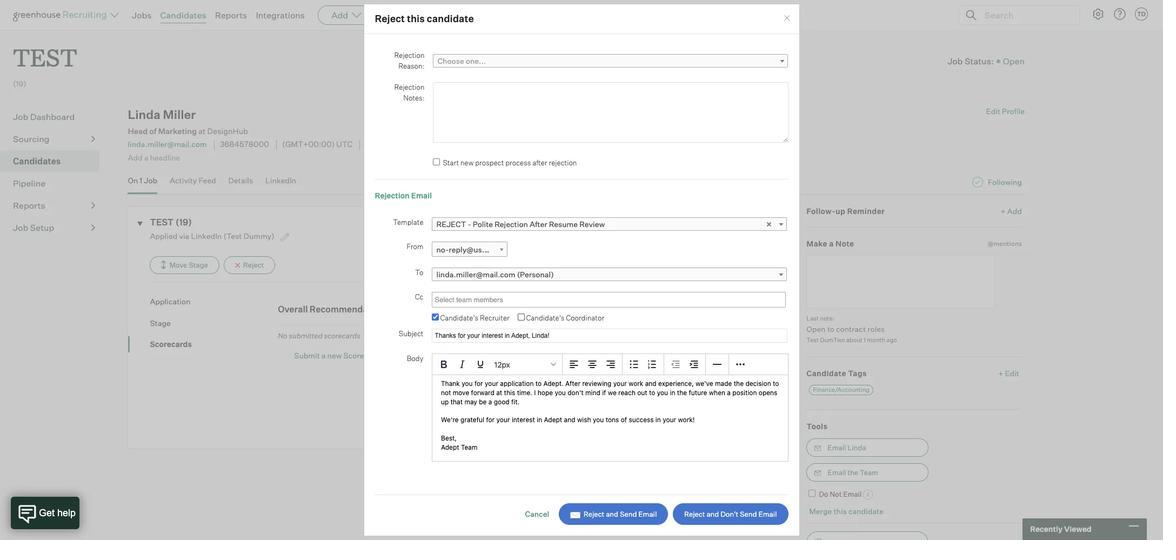 Task type: describe. For each thing, give the bounding box(es) containing it.
test for test
[[13, 41, 77, 73]]

1 vertical spatial (19)
[[176, 217, 192, 227]]

email the team
[[828, 468, 878, 477]]

linda inside button
[[848, 443, 866, 452]]

rejection for email
[[375, 191, 410, 200]]

linda.miller@mail.com for linda.miller@mail.com link
[[128, 140, 207, 149]]

on
[[128, 176, 138, 185]]

last
[[807, 314, 819, 322]]

notes:
[[403, 93, 425, 102]]

td
[[1137, 10, 1146, 18]]

rejection for reason:
[[394, 51, 425, 60]]

rejection for notes:
[[394, 83, 425, 92]]

reject and don't send email
[[684, 510, 777, 519]]

ago
[[887, 336, 897, 344]]

0 vertical spatial reports
[[215, 10, 247, 21]]

add for add
[[331, 10, 348, 21]]

+ for + edit
[[999, 368, 1004, 378]]

reject for reject and don't send email
[[684, 510, 705, 519]]

recently
[[1030, 525, 1063, 534]]

submit a new scorecard
[[294, 351, 380, 360]]

(gmt+00:00) utc
[[282, 140, 353, 149]]

export as pdf
[[728, 305, 779, 314]]

the
[[848, 468, 859, 477]]

marketing
[[158, 127, 197, 136]]

about
[[847, 336, 863, 344]]

3684578000
[[220, 140, 269, 149]]

make a note
[[807, 239, 855, 248]]

of
[[149, 127, 157, 136]]

candidate tags
[[807, 368, 867, 378]]

template
[[393, 218, 424, 226]]

process
[[506, 158, 531, 167]]

candidate's for candidate's coordinator
[[526, 313, 565, 322]]

recommendations
[[310, 304, 389, 315]]

activity feed
[[170, 176, 216, 185]]

+ add link
[[1001, 206, 1022, 216]]

roles
[[868, 324, 885, 334]]

1 vertical spatial candidates link
[[13, 155, 95, 168]]

1 inside "on 1 job" link
[[140, 176, 142, 185]]

email inside button
[[828, 443, 846, 452]]

do
[[819, 490, 829, 498]]

cc
[[415, 292, 424, 301]]

note:
[[820, 314, 835, 322]]

1 vertical spatial candidates
[[13, 156, 61, 167]]

to
[[415, 268, 424, 277]]

at
[[199, 127, 206, 136]]

1 toolbar from the left
[[563, 354, 623, 375]]

following
[[988, 177, 1022, 187]]

provided
[[409, 140, 441, 149]]

configure image
[[1092, 8, 1105, 21]]

utc
[[336, 140, 353, 149]]

reject button
[[224, 256, 275, 274]]

12px group
[[432, 354, 788, 375]]

tools
[[807, 422, 828, 431]]

3 toolbar from the left
[[664, 354, 706, 375]]

Start new prospect process after rejection checkbox
[[433, 158, 440, 165]]

last note: open to contract roles test dumtwo               about 1 month               ago
[[807, 314, 897, 344]]

(test
[[223, 231, 242, 241]]

job dashboard link
[[13, 110, 95, 123]]

1 horizontal spatial reports link
[[215, 10, 247, 21]]

a for add
[[144, 153, 148, 162]]

candidate for reject this candidate
[[427, 13, 474, 25]]

candidate for merge this candidate
[[849, 507, 884, 516]]

not
[[830, 490, 842, 498]]

follow-
[[807, 206, 836, 215]]

candidate's coordinator
[[526, 313, 605, 322]]

td button
[[1133, 5, 1150, 23]]

dashboard
[[30, 111, 75, 122]]

edit profile link
[[986, 107, 1025, 116]]

finance/accounting
[[813, 386, 870, 394]]

job setup link
[[13, 221, 95, 234]]

team
[[860, 468, 878, 477]]

12px button
[[490, 355, 560, 374]]

setup
[[30, 222, 54, 233]]

don't
[[721, 510, 739, 519]]

one...
[[466, 56, 486, 66]]

from
[[407, 242, 424, 251]]

none text field inside 'reject this candidate' dialog
[[433, 82, 789, 143]]

headline
[[150, 153, 180, 162]]

test (19)
[[150, 217, 192, 227]]

job for job status:
[[948, 56, 963, 66]]

merge
[[810, 507, 832, 516]]

applied
[[150, 231, 178, 241]]

integrations link
[[256, 10, 305, 21]]

no resume provided
[[366, 140, 441, 149]]

@mentions link
[[988, 238, 1022, 249]]

linda.miller@mail.com link
[[128, 140, 207, 149]]

job for job setup
[[13, 222, 28, 233]]

1 vertical spatial reports
[[13, 200, 45, 211]]

add button
[[318, 5, 375, 25]]

email linda button
[[807, 438, 929, 457]]

choose one... link
[[433, 54, 788, 68]]

activity
[[170, 176, 197, 185]]

linda.miller@mail.com (personal)
[[437, 270, 554, 279]]

-
[[468, 219, 471, 229]]

1 horizontal spatial open
[[1003, 56, 1025, 66]]

viewed
[[1064, 525, 1092, 534]]

reject this candidate dialog
[[364, 4, 800, 540]]

status:
[[965, 56, 994, 66]]

email linda
[[828, 443, 866, 452]]

Do Not Email checkbox
[[809, 490, 816, 497]]

no submitted scorecards
[[278, 331, 360, 340]]

sourcing
[[13, 134, 50, 144]]

linda.miller@mail.com (personal) link
[[432, 268, 787, 281]]

submit a new scorecard link
[[294, 350, 790, 361]]

+ edit link
[[996, 366, 1022, 380]]

12px toolbar
[[432, 354, 563, 375]]

1 vertical spatial reports link
[[13, 199, 95, 212]]

1 vertical spatial new
[[327, 351, 342, 360]]

reject - polite rejection after resume review
[[437, 219, 605, 229]]

+ edit
[[999, 368, 1020, 378]]

reject for reject
[[243, 261, 264, 269]]

export as pdf link
[[708, 301, 790, 318]]

stage inside button
[[189, 261, 208, 269]]



Task type: vqa. For each thing, say whether or not it's contained in the screenshot.
1st 'and'
yes



Task type: locate. For each thing, give the bounding box(es) containing it.
greenhouse recruiting image
[[13, 9, 110, 22]]

resume right after
[[549, 219, 578, 229]]

scorecards
[[324, 331, 360, 340]]

open down last
[[807, 324, 826, 334]]

sourcing link
[[13, 133, 95, 146]]

0 vertical spatial linkedin
[[266, 176, 296, 185]]

this inside dialog
[[407, 13, 425, 25]]

1 horizontal spatial stage
[[189, 261, 208, 269]]

and inside reject and don't send email link
[[707, 510, 719, 519]]

test for test (19)
[[150, 217, 174, 227]]

0 horizontal spatial linda.miller@mail.com
[[128, 140, 207, 149]]

linda.miller@mail.com up headline
[[128, 140, 207, 149]]

0 horizontal spatial a
[[144, 153, 148, 162]]

0 horizontal spatial candidate
[[427, 13, 474, 25]]

1 vertical spatial +
[[999, 368, 1004, 378]]

1 horizontal spatial add
[[331, 10, 348, 21]]

1 vertical spatial edit
[[1005, 368, 1020, 378]]

2 horizontal spatial a
[[830, 239, 834, 248]]

reports link
[[215, 10, 247, 21], [13, 199, 95, 212]]

application
[[150, 297, 191, 306]]

1 horizontal spatial candidate's
[[526, 313, 565, 322]]

rejection up notes:
[[394, 83, 425, 92]]

None text field
[[433, 82, 789, 143]]

0 horizontal spatial this
[[407, 13, 425, 25]]

no for no resume provided
[[366, 140, 376, 149]]

1 horizontal spatial linda
[[848, 443, 866, 452]]

open right status:
[[1003, 56, 1025, 66]]

0 vertical spatial new
[[461, 158, 474, 167]]

1 horizontal spatial test
[[150, 217, 174, 227]]

0 horizontal spatial candidates
[[13, 156, 61, 167]]

reject for reject and send email
[[584, 510, 605, 519]]

0 horizontal spatial new
[[327, 351, 342, 360]]

1 vertical spatial no
[[278, 331, 287, 340]]

2 candidate's from the left
[[526, 313, 565, 322]]

1 right on
[[140, 176, 142, 185]]

linkedin right via
[[191, 231, 222, 241]]

linda up the head
[[128, 107, 161, 122]]

a for make
[[830, 239, 834, 248]]

candidates link up "pipeline" link
[[13, 155, 95, 168]]

linda.miller@mail.com up candidate's recruiter
[[437, 270, 516, 279]]

2 horizontal spatial add
[[1008, 206, 1022, 215]]

1 and from the left
[[606, 510, 619, 519]]

Candidate's Coordinator checkbox
[[518, 313, 525, 320]]

0 horizontal spatial open
[[807, 324, 826, 334]]

2 vertical spatial a
[[322, 351, 326, 360]]

do not email
[[819, 490, 862, 498]]

0 vertical spatial this
[[407, 13, 425, 25]]

no right utc
[[366, 140, 376, 149]]

1 vertical spatial candidate
[[849, 507, 884, 516]]

feed
[[199, 176, 216, 185]]

miller
[[163, 107, 196, 122]]

1 right about
[[864, 336, 866, 344]]

1 vertical spatial a
[[830, 239, 834, 248]]

following link
[[988, 177, 1022, 187]]

details link
[[228, 176, 253, 191]]

0 horizontal spatial 1
[[140, 176, 142, 185]]

toolbar
[[563, 354, 623, 375], [623, 354, 664, 375], [664, 354, 706, 375]]

candidate down do not email
[[849, 507, 884, 516]]

1 horizontal spatial and
[[707, 510, 719, 519]]

0 vertical spatial edit
[[986, 107, 1001, 116]]

1 horizontal spatial candidates
[[160, 10, 206, 21]]

job dashboard
[[13, 111, 75, 122]]

contract
[[836, 324, 866, 334]]

no for no submitted scorecards
[[278, 331, 287, 340]]

scorecard
[[344, 351, 380, 360]]

0 horizontal spatial test
[[13, 41, 77, 73]]

dummy)
[[244, 231, 274, 241]]

a left note
[[830, 239, 834, 248]]

0 vertical spatial linda
[[128, 107, 161, 122]]

1 horizontal spatial new
[[461, 158, 474, 167]]

candidate's right candidate's recruiter option
[[440, 313, 479, 322]]

0 vertical spatial test
[[13, 41, 77, 73]]

0 horizontal spatial (19)
[[13, 79, 26, 88]]

linkedin link
[[266, 176, 296, 191]]

candidate inside dialog
[[427, 13, 474, 25]]

cancel
[[525, 509, 549, 519]]

merge this candidate link
[[810, 507, 884, 516]]

Subject text field
[[432, 329, 787, 343]]

1 vertical spatial this
[[834, 507, 847, 516]]

1 horizontal spatial resume
[[549, 219, 578, 229]]

1 vertical spatial open
[[807, 324, 826, 334]]

0 horizontal spatial reports link
[[13, 199, 95, 212]]

reports link up the job setup link
[[13, 199, 95, 212]]

this for merge
[[834, 507, 847, 516]]

0 horizontal spatial resume
[[378, 140, 407, 149]]

linda inside "linda miller head of marketing at designhub"
[[128, 107, 161, 122]]

pdf
[[764, 305, 779, 314]]

make
[[807, 239, 828, 248]]

send
[[620, 510, 637, 519], [740, 510, 757, 519]]

candidates right jobs link
[[160, 10, 206, 21]]

this
[[407, 13, 425, 25], [834, 507, 847, 516]]

0 horizontal spatial candidate's
[[440, 313, 479, 322]]

1 horizontal spatial no
[[366, 140, 376, 149]]

job up sourcing
[[13, 111, 28, 122]]

0 horizontal spatial stage
[[150, 318, 171, 327]]

linda miller head of marketing at designhub
[[128, 107, 248, 136]]

2 send from the left
[[740, 510, 757, 519]]

1 vertical spatial add
[[128, 153, 143, 162]]

candidates down sourcing
[[13, 156, 61, 167]]

0 vertical spatial +
[[1001, 206, 1006, 215]]

1 inside last note: open to contract roles test dumtwo               about 1 month               ago
[[864, 336, 866, 344]]

note
[[836, 239, 855, 248]]

stage link
[[150, 318, 278, 328]]

1 horizontal spatial linkedin
[[266, 176, 296, 185]]

reject for reject this candidate
[[375, 13, 405, 25]]

new down scorecards
[[327, 351, 342, 360]]

1 horizontal spatial candidates link
[[160, 10, 206, 21]]

reports left integrations
[[215, 10, 247, 21]]

job for job dashboard
[[13, 111, 28, 122]]

pipeline
[[13, 178, 46, 189]]

0 horizontal spatial linda
[[128, 107, 161, 122]]

0 horizontal spatial candidates link
[[13, 155, 95, 168]]

stage down application
[[150, 318, 171, 327]]

job setup
[[13, 222, 54, 233]]

this up rejection reason:
[[407, 13, 425, 25]]

add for add a headline
[[128, 153, 143, 162]]

this down do not email
[[834, 507, 847, 516]]

0 vertical spatial candidates
[[160, 10, 206, 21]]

jobs
[[132, 10, 152, 21]]

(personal)
[[517, 270, 554, 279]]

no left submitted
[[278, 331, 287, 340]]

0 vertical spatial candidate
[[427, 13, 474, 25]]

0 vertical spatial resume
[[378, 140, 407, 149]]

0 horizontal spatial linkedin
[[191, 231, 222, 241]]

add inside popup button
[[331, 10, 348, 21]]

None text field
[[807, 254, 996, 308], [432, 293, 783, 306], [807, 254, 996, 308], [432, 293, 783, 306]]

cancel link
[[525, 509, 549, 519]]

linda.miller@mail.com inside 'reject this candidate' dialog
[[437, 270, 516, 279]]

resume
[[378, 140, 407, 149], [549, 219, 578, 229]]

linkedin right details
[[266, 176, 296, 185]]

on 1 job link
[[128, 176, 157, 191]]

1 horizontal spatial a
[[322, 351, 326, 360]]

integrations
[[256, 10, 305, 21]]

resume left the provided
[[378, 140, 407, 149]]

candidate's for candidate's recruiter
[[440, 313, 479, 322]]

no
[[366, 140, 376, 149], [278, 331, 287, 340]]

job inside "link"
[[13, 111, 28, 122]]

dumtwo
[[820, 336, 845, 344]]

overall
[[278, 304, 308, 315]]

1 horizontal spatial edit
[[1005, 368, 1020, 378]]

td button
[[1135, 8, 1148, 21]]

1 horizontal spatial reports
[[215, 10, 247, 21]]

0 horizontal spatial send
[[620, 510, 637, 519]]

linda.miller@mail.com for linda.miller@mail.com (personal)
[[437, 270, 516, 279]]

1 vertical spatial stage
[[150, 318, 171, 327]]

job left setup
[[13, 222, 28, 233]]

a for submit
[[322, 351, 326, 360]]

0 vertical spatial open
[[1003, 56, 1025, 66]]

1 horizontal spatial linda.miller@mail.com
[[437, 270, 516, 279]]

candidates link right jobs link
[[160, 10, 206, 21]]

(19)
[[13, 79, 26, 88], [176, 217, 192, 227]]

1 vertical spatial resume
[[549, 219, 578, 229]]

2 vertical spatial add
[[1008, 206, 1022, 215]]

0 horizontal spatial add
[[128, 153, 143, 162]]

prospect
[[475, 158, 504, 167]]

new
[[461, 158, 474, 167], [327, 351, 342, 360]]

open inside last note: open to contract roles test dumtwo               about 1 month               ago
[[807, 324, 826, 334]]

reject
[[437, 219, 466, 229]]

1 vertical spatial linkedin
[[191, 231, 222, 241]]

and for don't
[[707, 510, 719, 519]]

0 vertical spatial linda.miller@mail.com
[[128, 140, 207, 149]]

0 horizontal spatial no
[[278, 331, 287, 340]]

tags
[[848, 368, 867, 378]]

merge this candidate
[[810, 507, 884, 516]]

candidate
[[807, 368, 847, 378]]

email inside "button"
[[828, 468, 846, 477]]

subject
[[399, 329, 424, 338]]

1 vertical spatial linda.miller@mail.com
[[437, 270, 516, 279]]

recently viewed
[[1030, 525, 1092, 534]]

1 vertical spatial 1
[[864, 336, 866, 344]]

linkedin
[[266, 176, 296, 185], [191, 231, 222, 241]]

0 vertical spatial add
[[331, 10, 348, 21]]

1 horizontal spatial send
[[740, 510, 757, 519]]

0 vertical spatial stage
[[189, 261, 208, 269]]

head
[[128, 127, 148, 136]]

stage
[[189, 261, 208, 269], [150, 318, 171, 327]]

0 horizontal spatial and
[[606, 510, 619, 519]]

rejection up reason:
[[394, 51, 425, 60]]

0 vertical spatial a
[[144, 153, 148, 162]]

0 vertical spatial no
[[366, 140, 376, 149]]

Search text field
[[982, 7, 1070, 23]]

reject and don't send email link
[[673, 503, 789, 525]]

scorecards
[[150, 340, 192, 349]]

reject inside button
[[243, 261, 264, 269]]

a left headline
[[144, 153, 148, 162]]

candidate's
[[440, 313, 479, 322], [526, 313, 565, 322]]

1 send from the left
[[620, 510, 637, 519]]

recruiter
[[480, 313, 510, 322]]

0 vertical spatial candidates link
[[160, 10, 206, 21]]

1 vertical spatial test
[[150, 217, 174, 227]]

2 toolbar from the left
[[623, 354, 664, 375]]

0 vertical spatial (19)
[[13, 79, 26, 88]]

1 horizontal spatial this
[[834, 507, 847, 516]]

choose one...
[[438, 56, 486, 66]]

reject and send email
[[584, 510, 657, 519]]

rejection reason:
[[394, 51, 425, 70]]

1 candidate's from the left
[[440, 313, 479, 322]]

+ for + add
[[1001, 206, 1006, 215]]

and for send
[[606, 510, 619, 519]]

new inside 'reject this candidate' dialog
[[461, 158, 474, 167]]

1 vertical spatial linda
[[848, 443, 866, 452]]

new right start
[[461, 158, 474, 167]]

test
[[807, 336, 819, 344]]

1
[[140, 176, 142, 185], [864, 336, 866, 344]]

edit
[[986, 107, 1001, 116], [1005, 368, 1020, 378]]

candidate up choose
[[427, 13, 474, 25]]

resume inside 'reject this candidate' dialog
[[549, 219, 578, 229]]

0 vertical spatial reports link
[[215, 10, 247, 21]]

activity feed link
[[170, 176, 216, 191]]

job status:
[[948, 56, 994, 66]]

(19) down the test link
[[13, 79, 26, 88]]

on 1 job
[[128, 176, 157, 185]]

a inside the submit a new scorecard link
[[322, 351, 326, 360]]

rejection up template
[[375, 191, 410, 200]]

1 horizontal spatial 1
[[864, 336, 866, 344]]

test down greenhouse recruiting "image"
[[13, 41, 77, 73]]

after
[[533, 158, 547, 167]]

rejection left after
[[495, 219, 528, 229]]

this for reject
[[407, 13, 425, 25]]

export
[[728, 305, 752, 314]]

2 and from the left
[[707, 510, 719, 519]]

reminder
[[847, 206, 885, 215]]

Candidate's Recruiter checkbox
[[432, 313, 439, 320]]

0 horizontal spatial reports
[[13, 200, 45, 211]]

job left status:
[[948, 56, 963, 66]]

(19) up via
[[176, 217, 192, 227]]

details
[[228, 176, 253, 185]]

job right on
[[144, 176, 157, 185]]

linda up the
[[848, 443, 866, 452]]

1 horizontal spatial (19)
[[176, 217, 192, 227]]

test up the "applied"
[[150, 217, 174, 227]]

a right submit
[[322, 351, 326, 360]]

+ add
[[1001, 206, 1022, 215]]

0 horizontal spatial edit
[[986, 107, 1001, 116]]

0 vertical spatial 1
[[140, 176, 142, 185]]

email the team button
[[807, 463, 929, 482]]

candidates
[[160, 10, 206, 21], [13, 156, 61, 167]]

applied via linkedin (test dummy)
[[150, 231, 276, 241]]

reports down pipeline
[[13, 200, 45, 211]]

stage right move in the left of the page
[[189, 261, 208, 269]]

open
[[1003, 56, 1025, 66], [807, 324, 826, 334]]

candidate's right candidate's coordinator checkbox
[[526, 313, 565, 322]]

close image
[[783, 14, 791, 22]]

reports link left integrations
[[215, 10, 247, 21]]

move stage button
[[150, 256, 219, 274]]

1 horizontal spatial candidate
[[849, 507, 884, 516]]

and inside reject and send email link
[[606, 510, 619, 519]]

pipeline link
[[13, 177, 95, 190]]

candidates link
[[160, 10, 206, 21], [13, 155, 95, 168]]

reject and send email link
[[559, 503, 668, 525]]



